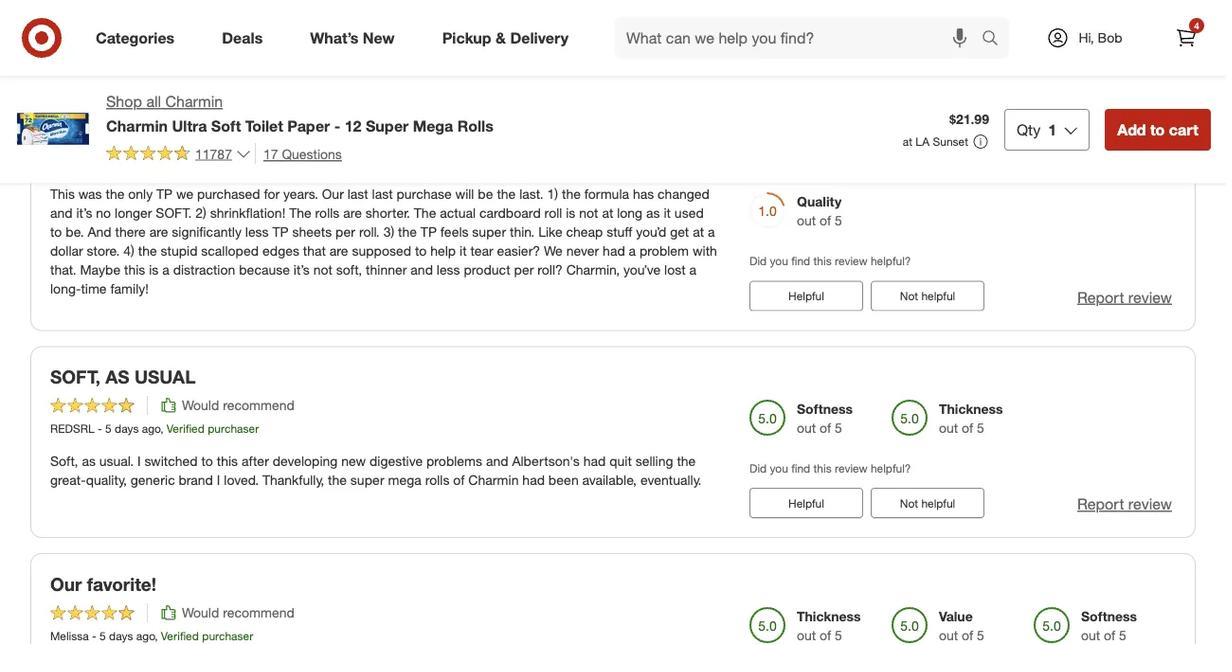 Task type: locate. For each thing, give the bounding box(es) containing it.
per
[[336, 223, 355, 240], [514, 261, 534, 277]]

1 vertical spatial charmin
[[106, 116, 168, 135]]

soft, as usual
[[50, 366, 196, 388]]

find for soft, as usual
[[791, 462, 810, 476]]

would down thin,
[[182, 129, 219, 146]]

found
[[541, 28, 580, 46]]

0 vertical spatial rolls
[[315, 204, 340, 221]]

2 last from the left
[[372, 185, 393, 202]]

no
[[96, 204, 111, 221]]

1 vertical spatial helpful?
[[871, 462, 911, 476]]

find
[[791, 254, 810, 268], [791, 462, 810, 476]]

add to cart
[[1117, 120, 1199, 139]]

had down albertson's
[[522, 472, 545, 489]]

as right soft,
[[82, 453, 96, 470]]

1 horizontal spatial per
[[514, 261, 534, 277]]

would
[[182, 129, 219, 146], [182, 397, 219, 414], [182, 605, 219, 621]]

4 link
[[1165, 17, 1207, 59]]

ago
[[112, 154, 131, 168], [142, 422, 160, 436], [136, 629, 155, 643]]

out inside 'quality out of 5'
[[797, 212, 816, 229]]

2 vertical spatial and
[[486, 453, 508, 470]]

2 not from the top
[[900, 496, 918, 510]]

0 vertical spatial not helpful
[[900, 289, 955, 303]]

1 not helpful from the top
[[900, 289, 955, 303]]

matching
[[622, 28, 685, 46]]

quality
[[797, 194, 842, 210]]

days right the melissa
[[109, 629, 133, 643]]

1 horizontal spatial as
[[646, 204, 660, 221]]

1 you from the top
[[770, 254, 788, 268]]

1 would from the top
[[182, 129, 219, 146]]

1 horizontal spatial and
[[411, 261, 433, 277]]

2 vertical spatial ago
[[136, 629, 155, 643]]

helpful
[[788, 289, 824, 303], [788, 496, 824, 510]]

1 vertical spatial it
[[460, 242, 467, 259]]

is right roll
[[566, 204, 576, 221]]

0 vertical spatial ,
[[131, 154, 134, 168]]

2 vertical spatial purchaser
[[202, 629, 253, 643]]

2 report from the top
[[1077, 495, 1124, 514]]

2 did you find this review helpful? from the top
[[750, 462, 911, 476]]

helpful button for soft, as usual
[[750, 488, 863, 519]]

not for awful updates. thin, not soft.
[[900, 289, 918, 303]]

0 vertical spatial verified
[[137, 154, 175, 168]]

1 horizontal spatial it's
[[294, 261, 310, 277]]

1 the from the left
[[289, 204, 311, 221]]

the up cardboard
[[497, 185, 516, 202]]

not helpful button for soft, as usual
[[871, 488, 985, 519]]

1 helpful from the top
[[921, 289, 955, 303]]

1 vertical spatial helpful
[[921, 496, 955, 510]]

0 vertical spatial did
[[750, 254, 767, 268]]

1 vertical spatial less
[[437, 261, 460, 277]]

-
[[334, 116, 340, 135], [98, 422, 102, 436], [92, 629, 96, 643]]

would not recommend
[[182, 129, 317, 146]]

0 vertical spatial helpful button
[[750, 281, 863, 311]]

2 vertical spatial charmin
[[468, 472, 519, 489]]

thickness out of 5 for awful updates. thin, not soft.
[[1081, 133, 1145, 168]]

1 vertical spatial it's
[[294, 261, 310, 277]]

had down stuff
[[603, 242, 625, 259]]

lost
[[664, 261, 686, 277]]

and down help
[[411, 261, 433, 277]]

updates.
[[103, 98, 177, 120]]

0 horizontal spatial -
[[92, 629, 96, 643]]

it left used
[[664, 204, 671, 221]]

0 vertical spatial we
[[516, 28, 537, 46]]

would recommend up after at the left bottom of page
[[182, 397, 295, 414]]

1 helpful from the top
[[788, 289, 824, 303]]

2 horizontal spatial thickness
[[1081, 133, 1145, 149]]

ago down "favorite!"
[[136, 629, 155, 643]]

2 vertical spatial had
[[522, 472, 545, 489]]

1 vertical spatial per
[[514, 261, 534, 277]]

0 vertical spatial value
[[939, 133, 973, 149]]

reviews
[[689, 28, 741, 46]]

get
[[670, 223, 689, 240]]

0 vertical spatial -
[[334, 116, 340, 135]]

problems
[[426, 453, 482, 470]]

What can we help you find? suggestions appear below search field
[[615, 17, 986, 59]]

0 horizontal spatial thickness out of 5
[[797, 608, 861, 644]]

help
[[430, 242, 456, 259]]

purchaser
[[178, 154, 229, 168], [208, 422, 259, 436], [202, 629, 253, 643]]

soft.
[[156, 204, 192, 221]]

our right years.
[[322, 185, 344, 202]]

not down that
[[313, 261, 332, 277]]

product
[[464, 261, 510, 277]]

0 horizontal spatial thickness
[[797, 608, 861, 625]]

0 vertical spatial it
[[664, 204, 671, 221]]

cart
[[1169, 120, 1199, 139]]

developing
[[273, 453, 338, 470]]

quality,
[[86, 472, 127, 489]]

shop all charmin charmin ultra soft toilet paper - 12 super mega rolls
[[106, 92, 494, 135]]

this inside soft, as usual. i switched to this after developing new digestive problems and albertson's had quit selling the great-quality, generic brand i loved. thankfully, the super mega rolls of charmin had been available, eventually.
[[217, 453, 238, 470]]

report for soft, as usual
[[1077, 495, 1124, 514]]

2 vertical spatial recommend
[[223, 605, 295, 621]]

the right 1)
[[562, 185, 581, 202]]

0 vertical spatial softness out of 5
[[797, 401, 853, 436]]

you've
[[623, 261, 661, 277]]

the down purchase
[[414, 204, 436, 221]]

rolls down problems
[[425, 472, 450, 489]]

0 vertical spatial would
[[182, 129, 219, 146]]

2 report review from the top
[[1077, 495, 1172, 514]]

1 vertical spatial days
[[115, 422, 139, 436]]

would up melissa - 5 days ago , verified purchaser
[[182, 605, 219, 621]]

1 vertical spatial thickness
[[939, 401, 1003, 417]]

recommend
[[246, 129, 317, 146], [223, 397, 295, 414], [223, 605, 295, 621]]

0 vertical spatial as
[[646, 204, 660, 221]]

0 vertical spatial at
[[903, 134, 912, 149]]

1 vertical spatial purchaser
[[208, 422, 259, 436]]

- right the melissa
[[92, 629, 96, 643]]

1 vertical spatial not helpful button
[[871, 488, 985, 519]]

, down "favorite!"
[[155, 629, 158, 643]]

would recommend for our favorite!
[[182, 605, 295, 621]]

2 value from the top
[[939, 608, 973, 625]]

less down shrinkflation!
[[245, 223, 269, 240]]

2 not helpful button from the top
[[871, 488, 985, 519]]

1 horizontal spatial our
[[322, 185, 344, 202]]

and
[[50, 204, 73, 221], [411, 261, 433, 277], [486, 453, 508, 470]]

is left distraction
[[149, 261, 159, 277]]

tp up help
[[421, 223, 437, 240]]

0 vertical spatial report review button
[[1077, 286, 1172, 308]]

2 helpful from the top
[[921, 496, 955, 510]]

charmin up ultra
[[165, 92, 223, 111]]

1 not helpful button from the top
[[871, 281, 985, 311]]

because
[[239, 261, 290, 277]]

days up usual.
[[115, 422, 139, 436]]

0 horizontal spatial super
[[350, 472, 384, 489]]

charmin down the shop
[[106, 116, 168, 135]]

not helpful
[[900, 289, 955, 303], [900, 496, 955, 510]]

helpful for awful updates. thin, not soft.
[[921, 289, 955, 303]]

0 horizontal spatial it
[[460, 242, 467, 259]]

rolls up sheets
[[315, 204, 340, 221]]

report review for awful updates. thin, not soft.
[[1077, 288, 1172, 306]]

we right &
[[516, 28, 537, 46]]

the right the "3)"
[[398, 223, 417, 240]]

1 horizontal spatial -
[[98, 422, 102, 436]]

did you find this review helpful? for awful updates. thin, not soft.
[[750, 254, 911, 268]]

1 report from the top
[[1077, 288, 1124, 306]]

we
[[516, 28, 537, 46], [544, 242, 563, 259]]

, up switched
[[160, 422, 163, 436]]

to right add
[[1150, 120, 1165, 139]]

0 vertical spatial i
[[137, 453, 141, 470]]

distraction
[[173, 261, 235, 277]]

1 report review button from the top
[[1077, 286, 1172, 308]]

had inside this was the only tp we purchased for years. our last last purchase will be the last. 1) the formula has changed and it's no longer soft. 2) shrinkflation! the rolls are shorter. the actual cardboard roll is not at long as it used to be. and there are significantly less tp sheets per roll. 3) the tp feels super thin. like cheap stuff you'd get at a dollar store. 4) the stupid scalloped edges that are supposed to help it tear easier? we never had a problem with that. maybe this is a distraction because it's not soft, thinner and less product per roll? charmin, you've lost a long-time family!
[[603, 242, 625, 259]]

1 value from the top
[[939, 133, 973, 149]]

1 vertical spatial we
[[544, 242, 563, 259]]

1 helpful button from the top
[[750, 281, 863, 311]]

did you find this review helpful? for soft, as usual
[[750, 462, 911, 476]]

review
[[835, 254, 868, 268], [1128, 288, 1172, 306], [835, 462, 868, 476], [1128, 495, 1172, 514]]

1 would recommend from the top
[[182, 397, 295, 414]]

1 horizontal spatial at
[[693, 223, 704, 240]]

we down the "like"
[[544, 242, 563, 259]]

1 report review from the top
[[1077, 288, 1172, 306]]

2 find from the top
[[791, 462, 810, 476]]

0 vertical spatial helpful?
[[871, 254, 911, 268]]

2 would from the top
[[182, 397, 219, 414]]

rolls
[[315, 204, 340, 221], [425, 472, 450, 489]]

favorite!
[[87, 573, 156, 595]]

1 vertical spatial did
[[750, 462, 767, 476]]

1 horizontal spatial thickness
[[939, 401, 1003, 417]]

0 vertical spatial days
[[85, 154, 109, 168]]

tp up edges
[[272, 223, 289, 240]]

are down soft.
[[149, 223, 168, 240]]

2 helpful? from the top
[[871, 462, 911, 476]]

0 horizontal spatial our
[[50, 573, 82, 595]]

1 horizontal spatial the
[[414, 204, 436, 221]]

would down usual
[[182, 397, 219, 414]]

2 horizontal spatial and
[[486, 453, 508, 470]]

recommend for soft, as usual
[[223, 397, 295, 414]]

0 vertical spatial our
[[322, 185, 344, 202]]

11787 link
[[106, 143, 251, 166]]

the down years.
[[289, 204, 311, 221]]

2 horizontal spatial at
[[903, 134, 912, 149]]

and inside soft, as usual. i switched to this after developing new digestive problems and albertson's had quit selling the great-quality, generic brand i loved. thankfully, the super mega rolls of charmin had been available, eventually.
[[486, 453, 508, 470]]

1 did from the top
[[750, 254, 767, 268]]

did for soft, as usual
[[750, 462, 767, 476]]

per down easier?
[[514, 261, 534, 277]]

purchase
[[397, 185, 452, 202]]

2 horizontal spatial ,
[[160, 422, 163, 436]]

you for soft, as usual
[[770, 462, 788, 476]]

1 vertical spatial would
[[182, 397, 219, 414]]

1 vertical spatial did you find this review helpful?
[[750, 462, 911, 476]]

cardboard
[[479, 204, 541, 221]]

2 helpful from the top
[[788, 496, 824, 510]]

we inside this was the only tp we purchased for years. our last last purchase will be the last. 1) the formula has changed and it's no longer soft. 2) shrinkflation! the rolls are shorter. the actual cardboard roll is not at long as it used to be. and there are significantly less tp sheets per roll. 3) the tp feels super thin. like cheap stuff you'd get at a dollar store. 4) the stupid scalloped edges that are supposed to help it tear easier? we never had a problem with that. maybe this is a distraction because it's not soft, thinner and less product per roll? charmin, you've lost a long-time family!
[[544, 242, 563, 259]]

0 vertical spatial report review
[[1077, 288, 1172, 306]]

soft.
[[262, 98, 300, 120]]

be.
[[66, 223, 84, 240]]

had up available,
[[583, 453, 606, 470]]

at down formula on the top of the page
[[602, 204, 613, 221]]

1 horizontal spatial ,
[[155, 629, 158, 643]]

usual
[[134, 366, 196, 388]]

a up with
[[708, 223, 715, 240]]

last
[[347, 185, 368, 202], [372, 185, 393, 202]]

2 did from the top
[[750, 462, 767, 476]]

thickness for awful updates. thin, not soft.
[[1081, 133, 1145, 149]]

5631
[[584, 28, 618, 46]]

as up you'd
[[646, 204, 660, 221]]

ago up switched
[[142, 422, 160, 436]]

delivery
[[510, 28, 569, 47]]

0 vertical spatial report
[[1077, 288, 1124, 306]]

as inside this was the only tp we purchased for years. our last last purchase will be the last. 1) the formula has changed and it's no longer soft. 2) shrinkflation! the rolls are shorter. the actual cardboard roll is not at long as it used to be. and there are significantly less tp sheets per roll. 3) the tp feels super thin. like cheap stuff you'd get at a dollar store. 4) the stupid scalloped edges that are supposed to help it tear easier? we never had a problem with that. maybe this is a distraction because it's not soft, thinner and less product per roll? charmin, you've lost a long-time family!
[[646, 204, 660, 221]]

0 horizontal spatial per
[[336, 223, 355, 240]]

0 vertical spatial would recommend
[[182, 397, 295, 414]]

at right get
[[693, 223, 704, 240]]

1 horizontal spatial is
[[566, 204, 576, 221]]

did right with
[[750, 254, 767, 268]]

significantly
[[172, 223, 242, 240]]

it left tear
[[460, 242, 467, 259]]

all
[[146, 92, 161, 111]]

available,
[[582, 472, 637, 489]]

1 helpful? from the top
[[871, 254, 911, 268]]

0 horizontal spatial less
[[245, 223, 269, 240]]

and down the this
[[50, 204, 73, 221]]

formula
[[584, 185, 629, 202]]

1 vertical spatial ,
[[160, 422, 163, 436]]

1 vertical spatial ago
[[142, 422, 160, 436]]

2 you from the top
[[770, 462, 788, 476]]

helpful for awful updates. thin, not soft.
[[788, 289, 824, 303]]

0 horizontal spatial is
[[149, 261, 159, 277]]

value inside value out of 5
[[939, 608, 973, 625]]

1 horizontal spatial softness
[[1081, 608, 1137, 625]]

to left help
[[415, 242, 427, 259]]

0 horizontal spatial at
[[602, 204, 613, 221]]

dollar
[[50, 242, 83, 259]]

are up the soft,
[[330, 242, 348, 259]]

1 vertical spatial at
[[602, 204, 613, 221]]

1 vertical spatial helpful
[[788, 496, 824, 510]]

report for awful updates. thin, not soft.
[[1077, 288, 1124, 306]]

1 horizontal spatial rolls
[[425, 472, 450, 489]]

super
[[366, 116, 409, 135]]

would recommend up melissa - 5 days ago , verified purchaser
[[182, 605, 295, 621]]

is
[[566, 204, 576, 221], [149, 261, 159, 277]]

as
[[646, 204, 660, 221], [82, 453, 96, 470]]

of inside value out of 5
[[962, 627, 973, 644]]

problem
[[640, 242, 689, 259]]

2 not helpful from the top
[[900, 496, 955, 510]]

2 helpful button from the top
[[750, 488, 863, 519]]

1 horizontal spatial super
[[472, 223, 506, 240]]

super down new
[[350, 472, 384, 489]]

0 horizontal spatial last
[[347, 185, 368, 202]]

what's
[[310, 28, 359, 47]]

pickup & delivery link
[[426, 17, 592, 59]]

1 horizontal spatial we
[[544, 242, 563, 259]]

are up roll.
[[343, 204, 362, 221]]

1 did you find this review helpful? from the top
[[750, 254, 911, 268]]

2 would recommend from the top
[[182, 605, 295, 621]]

less down help
[[437, 261, 460, 277]]

like
[[538, 223, 562, 240]]

1 vertical spatial super
[[350, 472, 384, 489]]

after
[[242, 453, 269, 470]]

toilet
[[245, 116, 283, 135]]

0 vertical spatial not
[[900, 289, 918, 303]]

a right lost
[[689, 261, 697, 277]]

2 days ago , verified purchaser
[[76, 154, 229, 168]]

roll?
[[538, 261, 563, 277]]

2 vertical spatial days
[[109, 629, 133, 643]]

as inside soft, as usual. i switched to this after developing new digestive problems and albertson's had quit selling the great-quality, generic brand i loved. thankfully, the super mega rolls of charmin had been available, eventually.
[[82, 453, 96, 470]]

1 vertical spatial report review
[[1077, 495, 1172, 514]]

charmin down problems
[[468, 472, 519, 489]]

thin,
[[182, 98, 224, 120]]

charmin
[[165, 92, 223, 111], [106, 116, 168, 135], [468, 472, 519, 489]]

and right problems
[[486, 453, 508, 470]]

our inside this was the only tp we purchased for years. our last last purchase will be the last. 1) the formula has changed and it's no longer soft. 2) shrinkflation! the rolls are shorter. the actual cardboard roll is not at long as it used to be. and there are significantly less tp sheets per roll. 3) the tp feels super thin. like cheap stuff you'd get at a dollar store. 4) the stupid scalloped edges that are supposed to help it tear easier? we never had a problem with that. maybe this is a distraction because it's not soft, thinner and less product per roll? charmin, you've lost a long-time family!
[[322, 185, 344, 202]]

report
[[1077, 288, 1124, 306], [1077, 495, 1124, 514]]

you for awful updates. thin, not soft.
[[770, 254, 788, 268]]

i right brand
[[217, 472, 220, 489]]

it's left no at the left top
[[76, 204, 92, 221]]

tp left we
[[156, 185, 173, 202]]

it's down that
[[294, 261, 310, 277]]

1 vertical spatial you
[[770, 462, 788, 476]]

helpful? for soft, as usual
[[871, 462, 911, 476]]

i right usual.
[[137, 453, 141, 470]]

- left 12
[[334, 116, 340, 135]]

1 horizontal spatial i
[[217, 472, 220, 489]]

the
[[106, 185, 124, 202], [497, 185, 516, 202], [562, 185, 581, 202], [398, 223, 417, 240], [138, 242, 157, 259], [677, 453, 696, 470], [328, 472, 347, 489]]

, up only
[[131, 154, 134, 168]]

0 vertical spatial helpful
[[788, 289, 824, 303]]

purchaser for soft, as usual
[[208, 422, 259, 436]]

soft, as usual. i switched to this after developing new digestive problems and albertson's had quit selling the great-quality, generic brand i loved. thankfully, the super mega rolls of charmin had been available, eventually.
[[50, 453, 702, 489]]

1 not from the top
[[900, 289, 918, 303]]

1 vertical spatial recommend
[[223, 397, 295, 414]]

soft
[[211, 116, 241, 135]]

to inside button
[[1150, 120, 1165, 139]]

per left roll.
[[336, 223, 355, 240]]

find for awful updates. thin, not soft.
[[791, 254, 810, 268]]

2 the from the left
[[414, 204, 436, 221]]

thickness for soft, as usual
[[939, 401, 1003, 417]]

brand
[[179, 472, 213, 489]]

super up tear
[[472, 223, 506, 240]]

helpful for soft, as usual
[[788, 496, 824, 510]]

supposed
[[352, 242, 411, 259]]

ago up only
[[112, 154, 131, 168]]

to up brand
[[201, 453, 213, 470]]

our up the melissa
[[50, 573, 82, 595]]

1 find from the top
[[791, 254, 810, 268]]

1 vertical spatial report
[[1077, 495, 1124, 514]]

verified for favorite!
[[161, 629, 199, 643]]

- right redsrl
[[98, 422, 102, 436]]

at left la at top right
[[903, 134, 912, 149]]

2 report review button from the top
[[1077, 494, 1172, 516]]

, for as
[[160, 422, 163, 436]]

usual.
[[99, 453, 134, 470]]

report review button for awful updates. thin, not soft.
[[1077, 286, 1172, 308]]

would for usual
[[182, 397, 219, 414]]

1 vertical spatial find
[[791, 462, 810, 476]]

thankfully,
[[262, 472, 324, 489]]

did right eventually.
[[750, 462, 767, 476]]

years.
[[283, 185, 318, 202]]

days right 2
[[85, 154, 109, 168]]

0 vertical spatial thickness
[[1081, 133, 1145, 149]]

helpful?
[[871, 254, 911, 268], [871, 462, 911, 476]]

value out of 5
[[939, 608, 984, 644]]



Task type: vqa. For each thing, say whether or not it's contained in the screenshot.
Verified
yes



Task type: describe. For each thing, give the bounding box(es) containing it.
to left be. in the top left of the page
[[50, 223, 62, 240]]

that.
[[50, 261, 76, 277]]

new
[[363, 28, 395, 47]]

changed
[[658, 185, 710, 202]]

feels
[[440, 223, 469, 240]]

12
[[345, 116, 362, 135]]

report review button for soft, as usual
[[1077, 494, 1172, 516]]

image of charmin ultra soft toilet paper - 12 super mega rolls image
[[15, 91, 91, 167]]

as
[[105, 366, 129, 388]]

the up eventually.
[[677, 453, 696, 470]]

actual
[[440, 204, 476, 221]]

1 horizontal spatial tp
[[272, 223, 289, 240]]

helpful? for awful updates. thin, not soft.
[[871, 254, 911, 268]]

melissa - 5 days ago , verified purchaser
[[50, 629, 253, 643]]

0 horizontal spatial it's
[[76, 204, 92, 221]]

rolls
[[457, 116, 494, 135]]

5 inside 'quality out of 5'
[[835, 212, 842, 229]]

qty
[[1017, 120, 1041, 139]]

this
[[50, 185, 75, 202]]

1 vertical spatial softness
[[1081, 608, 1137, 625]]

the up no at the left top
[[106, 185, 124, 202]]

2 vertical spatial thickness
[[797, 608, 861, 625]]

0 vertical spatial purchaser
[[178, 154, 229, 168]]

ultra
[[172, 116, 207, 135]]

helpful for soft, as usual
[[921, 496, 955, 510]]

loved.
[[224, 472, 259, 489]]

store.
[[87, 242, 120, 259]]

0 vertical spatial ago
[[112, 154, 131, 168]]

would recommend for soft, as usual
[[182, 397, 295, 414]]

report review for soft, as usual
[[1077, 495, 1172, 514]]

value for value out of 5
[[939, 608, 973, 625]]

0 vertical spatial and
[[50, 204, 73, 221]]

0 vertical spatial are
[[343, 204, 362, 221]]

1 vertical spatial our
[[50, 573, 82, 595]]

roll.
[[359, 223, 380, 240]]

albertson's
[[512, 453, 580, 470]]

1 last from the left
[[347, 185, 368, 202]]

17
[[263, 145, 278, 162]]

hi, bob
[[1079, 29, 1122, 46]]

- inside shop all charmin charmin ultra soft toilet paper - 12 super mega rolls
[[334, 116, 340, 135]]

11787
[[195, 145, 232, 162]]

digestive
[[370, 453, 423, 470]]

generic
[[130, 472, 175, 489]]

out inside value out of 5
[[939, 627, 958, 644]]

the down new
[[328, 472, 347, 489]]

0 horizontal spatial we
[[516, 28, 537, 46]]

quality out of 5
[[797, 194, 842, 229]]

17 questions link
[[255, 143, 342, 165]]

only
[[128, 185, 153, 202]]

not left toilet
[[223, 129, 242, 146]]

longer
[[115, 204, 152, 221]]

1 vertical spatial had
[[583, 453, 606, 470]]

deals
[[222, 28, 263, 47]]

would for thin,
[[182, 129, 219, 146]]

what's new link
[[294, 17, 418, 59]]

value for value
[[939, 133, 973, 149]]

super inside soft, as usual. i switched to this after developing new digestive problems and albertson's had quit selling the great-quality, generic brand i loved. thankfully, the super mega rolls of charmin had been available, eventually.
[[350, 472, 384, 489]]

2 vertical spatial thickness out of 5
[[797, 608, 861, 644]]

quit
[[609, 453, 632, 470]]

not helpful for soft, as usual
[[900, 496, 955, 510]]

1 vertical spatial are
[[149, 223, 168, 240]]

we
[[176, 185, 193, 202]]

stupid
[[161, 242, 197, 259]]

ago for favorite!
[[136, 629, 155, 643]]

0 vertical spatial is
[[566, 204, 576, 221]]

edges
[[263, 242, 299, 259]]

days for favorite!
[[109, 629, 133, 643]]

there
[[115, 223, 146, 240]]

0 vertical spatial per
[[336, 223, 355, 240]]

awful updates. thin, not soft.
[[50, 98, 300, 120]]

maybe
[[80, 261, 120, 277]]

thickness out of 5 for soft, as usual
[[939, 401, 1003, 436]]

was
[[78, 185, 102, 202]]

ago for as
[[142, 422, 160, 436]]

2)
[[196, 204, 206, 221]]

at la sunset
[[903, 134, 968, 149]]

and
[[88, 223, 111, 240]]

1 vertical spatial is
[[149, 261, 159, 277]]

4
[[1194, 19, 1199, 31]]

this inside this was the only tp we purchased for years. our last last purchase will be the last. 1) the formula has changed and it's no longer soft. 2) shrinkflation! the rolls are shorter. the actual cardboard roll is not at long as it used to be. and there are significantly less tp sheets per roll. 3) the tp feels super thin. like cheap stuff you'd get at a dollar store. 4) the stupid scalloped edges that are supposed to help it tear easier? we never had a problem with that. maybe this is a distraction because it's not soft, thinner and less product per roll? charmin, you've lost a long-time family!
[[124, 261, 145, 277]]

categories link
[[80, 17, 198, 59]]

rolls inside this was the only tp we purchased for years. our last last purchase will be the last. 1) the formula has changed and it's no longer soft. 2) shrinkflation! the rolls are shorter. the actual cardboard roll is not at long as it used to be. and there are significantly less tp sheets per roll. 3) the tp feels super thin. like cheap stuff you'd get at a dollar store. 4) the stupid scalloped edges that are supposed to help it tear easier? we never had a problem with that. maybe this is a distraction because it's not soft, thinner and less product per roll? charmin, you've lost a long-time family!
[[315, 204, 340, 221]]

days for as
[[115, 422, 139, 436]]

1)
[[547, 185, 558, 202]]

time
[[81, 280, 107, 296]]

paper
[[287, 116, 330, 135]]

search button
[[973, 17, 1019, 63]]

eventually.
[[640, 472, 702, 489]]

pickup
[[442, 28, 491, 47]]

mega
[[388, 472, 421, 489]]

not up "cheap"
[[579, 204, 598, 221]]

cheap
[[566, 223, 603, 240]]

sheets
[[292, 223, 332, 240]]

not up the would not recommend
[[229, 98, 257, 120]]

not helpful for awful updates. thin, not soft.
[[900, 289, 955, 303]]

0 horizontal spatial tp
[[156, 185, 173, 202]]

super inside this was the only tp we purchased for years. our last last purchase will be the last. 1) the formula has changed and it's no longer soft. 2) shrinkflation! the rolls are shorter. the actual cardboard roll is not at long as it used to be. and there are significantly less tp sheets per roll. 3) the tp feels super thin. like cheap stuff you'd get at a dollar store. 4) the stupid scalloped edges that are supposed to help it tear easier? we never had a problem with that. maybe this is a distraction because it's not soft, thinner and less product per roll? charmin, you've lost a long-time family!
[[472, 223, 506, 240]]

not for soft, as usual
[[900, 496, 918, 510]]

5 inside value out of 5
[[977, 627, 984, 644]]

to inside soft, as usual. i switched to this after developing new digestive problems and albertson's had quit selling the great-quality, generic brand i loved. thankfully, the super mega rolls of charmin had been available, eventually.
[[201, 453, 213, 470]]

2 horizontal spatial tp
[[421, 223, 437, 240]]

&
[[496, 28, 506, 47]]

0 vertical spatial recommend
[[246, 129, 317, 146]]

a down stupid
[[162, 261, 169, 277]]

, for favorite!
[[155, 629, 158, 643]]

helpful button for awful updates. thin, not soft.
[[750, 281, 863, 311]]

of inside soft, as usual. i switched to this after developing new digestive problems and albertson's had quit selling the great-quality, generic brand i loved. thankfully, the super mega rolls of charmin had been available, eventually.
[[453, 472, 465, 489]]

0 vertical spatial charmin
[[165, 92, 223, 111]]

of inside 'quality out of 5'
[[820, 212, 831, 229]]

charmin inside soft, as usual. i switched to this after developing new digestive problems and albertson's had quit selling the great-quality, generic brand i loved. thankfully, the super mega rolls of charmin had been available, eventually.
[[468, 472, 519, 489]]

- for our favorite!
[[92, 629, 96, 643]]

rolls inside soft, as usual. i switched to this after developing new digestive problems and albertson's had quit selling the great-quality, generic brand i loved. thankfully, the super mega rolls of charmin had been available, eventually.
[[425, 472, 450, 489]]

verified for as
[[167, 422, 205, 436]]

- for soft, as usual
[[98, 422, 102, 436]]

$21.99
[[950, 111, 989, 127]]

shop
[[106, 92, 142, 111]]

1 horizontal spatial softness out of 5
[[1081, 608, 1137, 644]]

a up you've
[[629, 242, 636, 259]]

0 vertical spatial softness
[[797, 401, 853, 417]]

you'd
[[636, 223, 666, 240]]

stuff
[[607, 223, 632, 240]]

0 horizontal spatial ,
[[131, 154, 134, 168]]

search
[[973, 30, 1019, 49]]

long
[[617, 204, 643, 221]]

last.
[[519, 185, 544, 202]]

2 vertical spatial are
[[330, 242, 348, 259]]

melissa
[[50, 629, 89, 643]]

be
[[478, 185, 493, 202]]

great-
[[50, 472, 86, 489]]

the right 4)
[[138, 242, 157, 259]]

not helpful button for awful updates. thin, not soft.
[[871, 281, 985, 311]]

1 horizontal spatial less
[[437, 261, 460, 277]]

pickup & delivery
[[442, 28, 569, 47]]

recommend for our favorite!
[[223, 605, 295, 621]]

did for awful updates. thin, not soft.
[[750, 254, 767, 268]]

4)
[[123, 242, 134, 259]]

redsrl - 5 days ago , verified purchaser
[[50, 422, 259, 436]]

add to cart button
[[1105, 109, 1211, 151]]

soft,
[[50, 366, 100, 388]]

0 vertical spatial less
[[245, 223, 269, 240]]

1
[[1048, 120, 1057, 139]]

thinner
[[366, 261, 407, 277]]

add
[[1117, 120, 1146, 139]]

selling
[[636, 453, 673, 470]]

2
[[76, 154, 82, 168]]

has
[[633, 185, 654, 202]]

purchaser for our favorite!
[[202, 629, 253, 643]]

sunset
[[933, 134, 968, 149]]

3 would from the top
[[182, 605, 219, 621]]

soft,
[[336, 261, 362, 277]]

family!
[[110, 280, 149, 296]]



